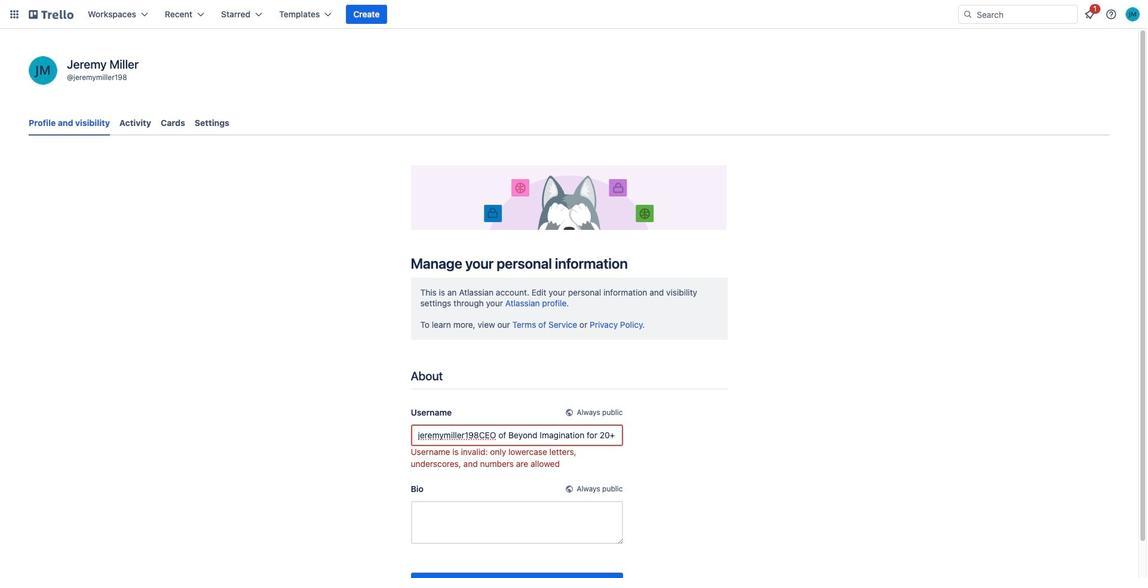 Task type: describe. For each thing, give the bounding box(es) containing it.
1 horizontal spatial jeremy miller (jeremymiller198) image
[[1126, 7, 1140, 22]]

back to home image
[[29, 5, 73, 24]]



Task type: locate. For each thing, give the bounding box(es) containing it.
1 vertical spatial jeremy miller (jeremymiller198) image
[[29, 56, 57, 85]]

open information menu image
[[1105, 8, 1117, 20]]

jeremy miller (jeremymiller198) image down back to home image
[[29, 56, 57, 85]]

0 vertical spatial jeremy miller (jeremymiller198) image
[[1126, 7, 1140, 22]]

jeremy miller (jeremymiller198) image right open information menu icon
[[1126, 7, 1140, 22]]

search image
[[963, 10, 973, 19]]

1 notification image
[[1083, 7, 1097, 22]]

None text field
[[411, 425, 623, 446], [411, 501, 623, 544], [411, 425, 623, 446], [411, 501, 623, 544]]

primary element
[[0, 0, 1147, 29]]

Search field
[[958, 5, 1078, 24]]

jeremy miller (jeremymiller198) image
[[1126, 7, 1140, 22], [29, 56, 57, 85]]

0 horizontal spatial jeremy miller (jeremymiller198) image
[[29, 56, 57, 85]]



Task type: vqa. For each thing, say whether or not it's contained in the screenshot.
jeremy miller (jeremymiller198) image to the left
yes



